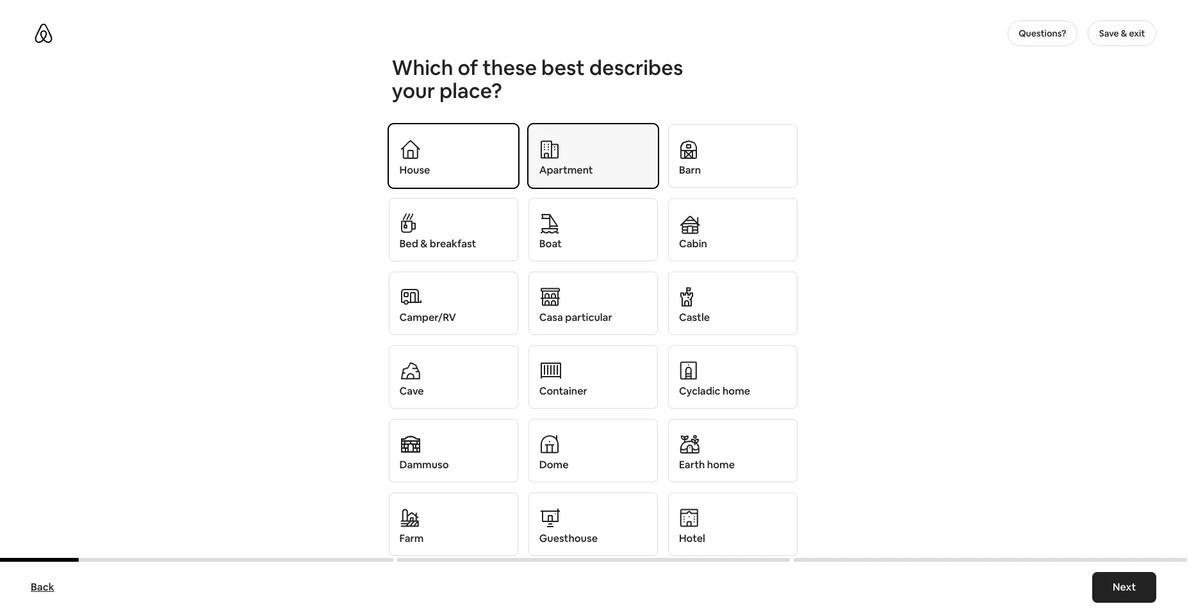 Task type: locate. For each thing, give the bounding box(es) containing it.
hotel
[[679, 532, 705, 545]]

home for earth home
[[707, 458, 735, 471]]

cycladic home
[[679, 384, 750, 398]]

of
[[458, 54, 478, 81]]

& for save
[[1121, 28, 1127, 39]]

Dammuso button
[[389, 419, 518, 482]]

earth
[[679, 458, 705, 471]]

Guesthouse button
[[528, 493, 658, 556]]

Cycladic home button
[[668, 345, 798, 409]]

0 vertical spatial &
[[1121, 28, 1127, 39]]

home right earth
[[707, 458, 735, 471]]

& left the exit
[[1121, 28, 1127, 39]]

back
[[31, 580, 54, 594]]

Hotel button
[[668, 493, 798, 556]]

next
[[1113, 580, 1136, 594]]

Bed & breakfast button
[[389, 198, 518, 261]]

0 vertical spatial home
[[723, 384, 750, 398]]

0 horizontal spatial &
[[420, 237, 428, 250]]

bed & breakfast
[[399, 237, 476, 250]]

1 vertical spatial &
[[420, 237, 428, 250]]

save & exit button
[[1088, 20, 1156, 46]]

Farm button
[[389, 493, 518, 556]]

& inside which of these best describes your place? option group
[[420, 237, 428, 250]]

Apartment button
[[528, 124, 658, 188]]

Dome button
[[528, 419, 658, 482]]

Container button
[[528, 345, 658, 409]]

casa particular
[[539, 311, 612, 324]]

1 vertical spatial home
[[707, 458, 735, 471]]

Cabin button
[[668, 198, 798, 261]]

cave
[[399, 384, 424, 398]]

castle
[[679, 311, 710, 324]]

back button
[[24, 575, 61, 600]]

best
[[541, 54, 585, 81]]

& right bed
[[420, 237, 428, 250]]

home
[[723, 384, 750, 398], [707, 458, 735, 471]]

1 horizontal spatial &
[[1121, 28, 1127, 39]]

home right the cycladic
[[723, 384, 750, 398]]

&
[[1121, 28, 1127, 39], [420, 237, 428, 250]]

house
[[399, 163, 430, 177]]



Task type: vqa. For each thing, say whether or not it's contained in the screenshot.
the left two
no



Task type: describe. For each thing, give the bounding box(es) containing it.
guesthouse
[[539, 532, 598, 545]]

save
[[1099, 28, 1119, 39]]

apartment
[[539, 163, 593, 177]]

save & exit
[[1099, 28, 1145, 39]]

bed
[[399, 237, 418, 250]]

exit
[[1129, 28, 1145, 39]]

barn
[[679, 163, 701, 177]]

Boat button
[[528, 198, 658, 261]]

casa
[[539, 311, 563, 324]]

which of these best describes your place?
[[392, 54, 683, 104]]

Camper/RV button
[[389, 272, 518, 335]]

Cave button
[[389, 345, 518, 409]]

cycladic
[[679, 384, 720, 398]]

dammuso
[[399, 458, 449, 471]]

House button
[[389, 124, 518, 188]]

container
[[539, 384, 587, 398]]

these
[[482, 54, 537, 81]]

camper/rv
[[399, 311, 456, 324]]

your place?
[[392, 78, 502, 104]]

Castle button
[[668, 272, 798, 335]]

farm
[[399, 532, 424, 545]]

dome
[[539, 458, 568, 471]]

describes
[[589, 54, 683, 81]]

particular
[[565, 311, 612, 324]]

next button
[[1092, 572, 1156, 603]]

Casa particular button
[[528, 272, 658, 335]]

Earth home button
[[668, 419, 798, 482]]

cabin
[[679, 237, 707, 250]]

& for bed
[[420, 237, 428, 250]]

which of these best describes your place? option group
[[389, 123, 798, 613]]

boat
[[539, 237, 562, 250]]

questions?
[[1019, 28, 1066, 39]]

Barn button
[[668, 124, 798, 188]]

home for cycladic home
[[723, 384, 750, 398]]

breakfast
[[430, 237, 476, 250]]

which
[[392, 54, 453, 81]]

questions? button
[[1007, 20, 1078, 46]]

earth home
[[679, 458, 735, 471]]



